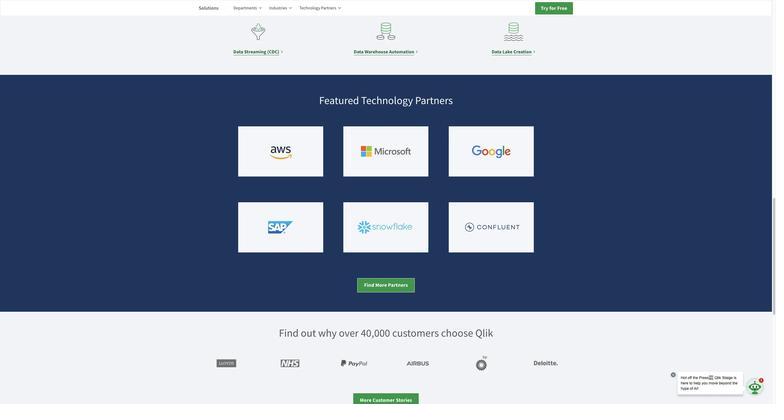 Task type: describe. For each thing, give the bounding box(es) containing it.
automation
[[389, 49, 414, 55]]

try for free
[[541, 5, 567, 12]]

warehouse
[[365, 49, 388, 55]]

featured
[[319, 94, 359, 107]]

airbus logo image
[[394, 353, 442, 374]]

stories
[[396, 397, 412, 404]]

featured technology partners
[[319, 94, 453, 107]]

snowflake logo image
[[344, 202, 429, 253]]

streaming
[[244, 49, 266, 55]]

customers
[[392, 326, 439, 340]]

try
[[541, 5, 548, 12]]

paypal logo image
[[330, 353, 378, 374]]

data warehouse automation
[[354, 49, 414, 55]]

try for free link
[[535, 2, 573, 14]]

solutions
[[199, 5, 219, 11]]

40,000
[[361, 326, 390, 340]]

free
[[557, 5, 567, 12]]

partners for find more partners
[[388, 282, 408, 288]]

confluent logo image
[[449, 202, 534, 253]]

1 vertical spatial more
[[360, 397, 372, 404]]

partners inside solutions menu bar
[[321, 5, 336, 11]]

(cdc)
[[267, 49, 279, 55]]

data warehouse automation link
[[354, 48, 418, 56]]

technology partners link
[[300, 2, 341, 14]]

creation
[[514, 49, 532, 55]]

more customer stories
[[360, 397, 412, 404]]

0 vertical spatial more
[[375, 282, 387, 288]]

data streaming (cdc) link
[[233, 48, 283, 56]]

technology partners
[[300, 5, 336, 11]]



Task type: locate. For each thing, give the bounding box(es) containing it.
industries link
[[269, 2, 292, 14]]

1 horizontal spatial find
[[364, 282, 374, 288]]

2 vertical spatial partners
[[388, 282, 408, 288]]

1 vertical spatial partners
[[415, 94, 453, 107]]

find more partners
[[364, 282, 408, 288]]

aws logo image
[[238, 126, 323, 177]]

0 horizontal spatial more
[[360, 397, 372, 404]]

1 horizontal spatial data
[[354, 49, 364, 55]]

more
[[375, 282, 387, 288], [360, 397, 372, 404]]

find
[[364, 282, 374, 288], [279, 326, 299, 340]]

more customer stories link
[[353, 393, 419, 404]]

data streaming (cdc)
[[233, 49, 279, 55]]

2 horizontal spatial data
[[492, 49, 502, 55]]

0 horizontal spatial partners
[[321, 5, 336, 11]]

data lake creation
[[492, 49, 532, 55]]

2 data from the left
[[354, 49, 364, 55]]

microsoft logo image
[[344, 126, 429, 177]]

bp logo image
[[458, 353, 506, 374]]

choose
[[441, 326, 473, 340]]

qlik
[[475, 326, 493, 340]]

find for find out why over 40,000 customers choose qlik
[[279, 326, 299, 340]]

click on the image to watch the deloitte video image
[[522, 353, 570, 374]]

customer
[[373, 397, 395, 404]]

partners
[[321, 5, 336, 11], [415, 94, 453, 107], [388, 282, 408, 288]]

1 horizontal spatial technology
[[361, 94, 413, 107]]

out
[[301, 326, 316, 340]]

data lake creation link
[[492, 48, 536, 56]]

data left streaming on the top
[[233, 49, 243, 55]]

1 vertical spatial technology
[[361, 94, 413, 107]]

0 horizontal spatial find
[[279, 326, 299, 340]]

data for data warehouse automation
[[354, 49, 364, 55]]

solutions menu bar
[[199, 2, 349, 14]]

google logo image
[[449, 126, 534, 177]]

find more partners link
[[358, 278, 415, 292]]

data
[[233, 49, 243, 55], [354, 49, 364, 55], [492, 49, 502, 55]]

data left lake
[[492, 49, 502, 55]]

industries
[[269, 5, 287, 11]]

2 horizontal spatial partners
[[415, 94, 453, 107]]

find for find more partners
[[364, 282, 374, 288]]

1 data from the left
[[233, 49, 243, 55]]

for
[[550, 5, 556, 12]]

0 horizontal spatial data
[[233, 49, 243, 55]]

0 vertical spatial technology
[[300, 5, 320, 11]]

why
[[318, 326, 337, 340]]

click on the image to watch the nhs video image
[[266, 353, 314, 374]]

0 vertical spatial find
[[364, 282, 374, 288]]

sap logo image
[[238, 202, 323, 253]]

partners for featured technology partners
[[415, 94, 453, 107]]

3 data from the left
[[492, 49, 502, 55]]

0 vertical spatial partners
[[321, 5, 336, 11]]

1 vertical spatial find
[[279, 326, 299, 340]]

departments
[[234, 5, 257, 11]]

1 horizontal spatial partners
[[388, 282, 408, 288]]

technology inside solutions menu bar
[[300, 5, 320, 11]]

lake
[[503, 49, 513, 55]]

departments link
[[234, 2, 262, 14]]

0 horizontal spatial technology
[[300, 5, 320, 11]]

1 horizontal spatial more
[[375, 282, 387, 288]]

over
[[339, 326, 359, 340]]

click on the image to watch the lloyd's video image
[[202, 353, 251, 374]]

data for data streaming (cdc)
[[233, 49, 243, 55]]

find out why over 40,000 customers choose qlik
[[279, 326, 493, 340]]

technology
[[300, 5, 320, 11], [361, 94, 413, 107]]

data left warehouse
[[354, 49, 364, 55]]

data for data lake creation
[[492, 49, 502, 55]]



Task type: vqa. For each thing, say whether or not it's contained in the screenshot.
Manager
no



